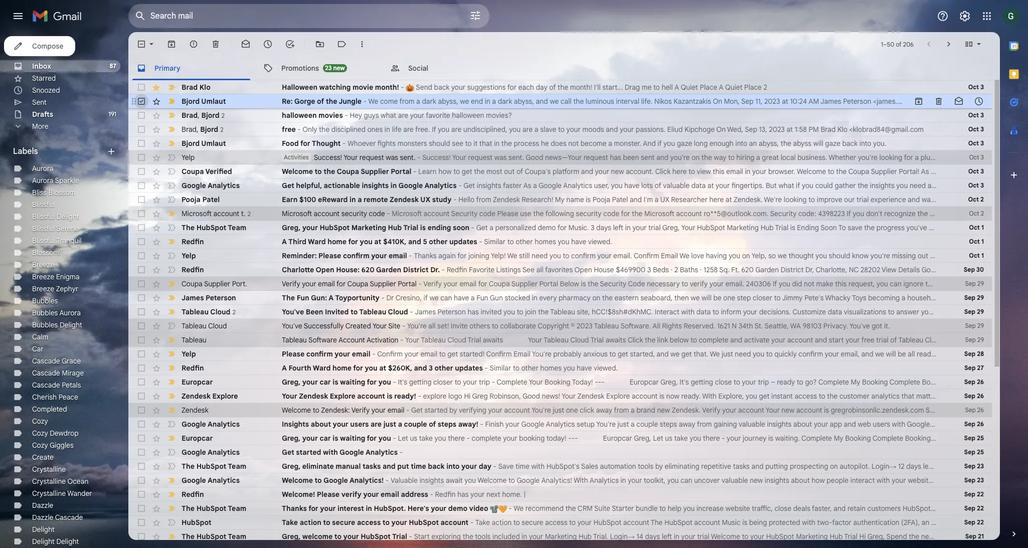 Task type: vqa. For each thing, say whether or not it's contained in the screenshot.


Task type: describe. For each thing, give the bounding box(es) containing it.
29 row from the top
[[128, 474, 1029, 488]]

improve
[[817, 195, 843, 204]]

calm link
[[32, 333, 48, 342]]

your right zendesk:
[[372, 406, 386, 415]]

crm
[[578, 504, 593, 513]]

a up portal! at top
[[916, 153, 920, 162]]

eliminating
[[665, 462, 700, 471]]

23 for greg, eliminate manual tasks and put time back into your day - save time with hubspot's sales automation tools by eliminating repetitive tasks and putting prospecting on autopilot. login→ 12 days left in your trial scale your market
[[978, 463, 985, 470]]

1 vertical spatial you've
[[996, 420, 1016, 429]]

cozy for cozy dewdrop
[[32, 429, 48, 438]]

scale
[[973, 462, 991, 471]]

your right activation
[[406, 336, 420, 345]]

59 ͏ from the left
[[630, 490, 632, 499]]

software
[[309, 336, 337, 345]]

get left started!
[[448, 350, 458, 359]]

1 horizontal spatial our
[[1000, 251, 1011, 260]]

1 horizontal spatial here
[[710, 195, 724, 204]]

56 ͏ from the left
[[625, 490, 627, 499]]

0 vertical spatial be
[[714, 294, 722, 303]]

1 horizontal spatial email.
[[726, 280, 745, 289]]

2 horizontal spatial email.
[[940, 280, 958, 289]]

whether
[[829, 153, 857, 162]]

2 garden from the left
[[756, 266, 779, 275]]

similar for a fourth ward home for you at $260k, and 3 other updates
[[490, 364, 512, 373]]

2 success! from the left
[[423, 153, 451, 162]]

welcome
[[303, 533, 333, 542]]

did
[[793, 280, 803, 289]]

row containing hubspot
[[128, 516, 1029, 530]]

a left brand
[[631, 406, 635, 415]]

social tab
[[382, 56, 509, 80]]

, for free
[[197, 125, 199, 134]]

sep for charlotte open house: 620 garden district dr. - redfin favorite listings see all favorites open house $469900 3 beds · 2 baths · 1258 sq. ft. 620 garden district dr, charlotte, nc 28202 view details go tour it open house sat, sep 30
[[965, 266, 976, 274]]

1 620 from the left
[[362, 266, 375, 275]]

ready!
[[395, 392, 417, 401]]

6 ͏ from the left
[[535, 490, 537, 499]]

23 for welcome to google analytics! - valuable insights await you welcome to google analytics! with analytics in your toolkit, you can uncover valuable new insights about how people interact with your website, your app, and across devices
[[978, 477, 985, 484]]

1 vertical spatial zendesk.
[[672, 406, 701, 415]]

1 there from the left
[[448, 434, 465, 443]]

booking up analytics
[[863, 378, 889, 387]]

fingertips.
[[732, 181, 765, 190]]

1 vertical spatial next
[[922, 533, 936, 542]]

mark as read image
[[241, 39, 251, 49]]

snooze image
[[263, 39, 273, 49]]

0 horizontal spatial ready
[[778, 378, 796, 387]]

tableau down copyright
[[544, 336, 569, 345]]

2 action from the left
[[492, 518, 512, 527]]

in down 'microsoft account security code - microsoft account security code please use the following security code for the microsoft account ro**5@outlook.com. security code: 4398223 if you don't recognize the microsoft account ro**5@outlo'
[[626, 223, 631, 232]]

main content containing primary
[[128, 32, 1029, 549]]

2 tasks from the left
[[734, 462, 750, 471]]

0 horizontal spatial klo
[[200, 83, 211, 92]]

🧡 image
[[499, 505, 507, 514]]

1 secure from the left
[[332, 518, 356, 527]]

starred link
[[32, 74, 56, 83]]

of right 50
[[897, 40, 902, 48]]

and down n at the bottom
[[731, 336, 743, 345]]

life
[[392, 125, 402, 134]]

0 vertical spatial not
[[569, 139, 579, 148]]

1 place from the left
[[700, 83, 718, 92]]

delight for blissful delight
[[57, 212, 79, 221]]

set!
[[438, 322, 449, 331]]

1 vertical spatial name
[[943, 294, 961, 303]]

0 vertical spatial started
[[425, 406, 448, 415]]

made
[[930, 223, 947, 232]]

delight up delight delight link
[[32, 525, 55, 535]]

dr
[[387, 294, 394, 303]]

oct 2 for earn $100 ereward in a remote zendesk ux study - hello from zendesk research! my name is pooja patel and i'm a ux researcher here at zendesk. we're looking to improve our trial experience and want to hear from you! we're cond
[[969, 196, 985, 203]]

create link
[[32, 453, 54, 462]]

complete up robinson,
[[497, 378, 528, 387]]

tableau cloud
[[182, 322, 227, 331]]

move to image
[[315, 39, 325, 49]]

yelp for oct 1
[[182, 251, 196, 260]]

2 secure from the left
[[522, 518, 544, 527]]

get down insights
[[282, 448, 294, 457]]

2 time from the left
[[516, 462, 530, 471]]

a fourth ward home for you at $260k, and 3 other updates - similar to other homes you have viewed. ‌ ‌ ‌ ‌ ‌ ‌ ‌ ‌ ‌ ‌ ‌ ‌ ‌ ‌ ‌ ‌ ‌ ‌ ‌ ‌ ‌ ‌ ‌ ‌ ‌ ‌ ‌ ‌ ‌ ‌ ‌ ‌ ‌ ‌ ‌ ‌ ‌ ‌ ‌ ‌ ‌ ‌ ‌ ‌ ‌ ‌ ‌ ‌ ‌ ‌ ‌ ‌ ‌ ‌ ‌ ‌ ‌ ‌ ‌ ‌ ‌ ‌ ‌ ‌ ‌ ‌ ‌ ‌ ‌ ‌ ‌ ‌ ‌ ‌ ‌ ‌ ‌ ‌ ‌ ‌ ‌
[[282, 364, 764, 373]]

0 vertical spatial on
[[713, 97, 723, 106]]

you down the $260k,
[[379, 378, 391, 387]]

tableau down 'tableau cloud 2'
[[182, 322, 207, 331]]

54 ͏ from the left
[[621, 490, 623, 499]]

row containing james peterson
[[128, 291, 993, 305]]

28 row from the top
[[128, 460, 1029, 474]]

0 horizontal spatial close
[[716, 378, 732, 387]]

68 ͏ from the left
[[647, 490, 648, 499]]

toys
[[853, 294, 867, 303]]

nc
[[850, 266, 859, 275]]

0 vertical spatial my
[[556, 195, 565, 204]]

your up user,
[[595, 167, 610, 176]]

cherish peace link
[[32, 393, 78, 402]]

we left love
[[680, 251, 690, 260]]

0 vertical spatial email
[[662, 251, 679, 260]]

0 vertical spatial an
[[750, 139, 758, 148]]

1 success! from the left
[[314, 153, 342, 162]]

trial left ending
[[776, 223, 789, 232]]

1 horizontal spatial security
[[576, 209, 602, 218]]

get up hello
[[464, 181, 475, 190]]

blissful for blissful delight
[[32, 212, 55, 221]]

1 we're from the left
[[765, 195, 783, 204]]

of down answer
[[891, 336, 898, 345]]

google analytics for get helpful, actionable insights in google analytics
[[182, 181, 240, 190]]

3 for 31th row from the bottom
[[981, 111, 985, 119]]

me
[[642, 83, 652, 92]]

1 tasks from the left
[[363, 462, 381, 471]]

row containing brad klo
[[128, 80, 993, 94]]

2 ux from the left
[[661, 195, 670, 204]]

0 horizontal spatial email.
[[614, 251, 633, 260]]

43 ͏ from the left
[[602, 490, 603, 499]]

features
[[959, 251, 986, 260]]

2 vertical spatial 2023
[[577, 322, 593, 331]]

booking up matter—and
[[923, 378, 949, 387]]

13 ͏ from the left
[[548, 490, 549, 499]]

get left instant
[[760, 392, 770, 401]]

0 vertical spatial back
[[434, 83, 450, 92]]

sep for greg, your car is waiting for you - it's getting closer to your trip - complete your booking today! --- ‌ ‌ ‌ ‌ ‌ ‌ ‌ ‌ ‌ ‌ ‌ ‌ ‌ europcar greg, it's getting close to your trip – ready to go? complete my booking complete booking
[[965, 378, 976, 386]]

1 crystalline from the top
[[32, 465, 66, 474]]

1 horizontal spatial hey
[[951, 504, 963, 513]]

team for greg, your hubspot marketing hub trial is ending soon - get a personalized demo for music. 3 days left in your trial greg, your hubspot marketing hub trial is ending soon to save the progress you've made in the marketing tools, yo
[[228, 223, 247, 232]]

toolbar inside row
[[909, 96, 990, 106]]

inbox link
[[32, 62, 51, 71]]

monsters
[[398, 139, 427, 148]]

1 district from the left
[[403, 266, 429, 275]]

2 vertical spatial back
[[428, 462, 445, 471]]

start
[[414, 533, 430, 542]]

exploring
[[432, 533, 461, 542]]

1 explore from the left
[[213, 392, 238, 401]]

1 horizontal spatial should
[[830, 251, 851, 260]]

0 horizontal spatial can
[[441, 294, 452, 303]]

26 for your zendesk explore account is ready! - explore logo hi greg robinson, good news! your zendesk explore account is now ready. with explore, you get instant access to the customer analytics that matter—and the deeper understand
[[978, 392, 985, 400]]

1 horizontal spatial tools
[[638, 462, 654, 471]]

delete image
[[211, 39, 221, 49]]

the down want
[[918, 209, 929, 218]]

2 vertical spatial left
[[662, 533, 673, 542]]

0 horizontal spatial security
[[342, 209, 367, 218]]

2 horizontal spatial security
[[771, 209, 797, 218]]

2 trip from the left
[[759, 378, 770, 387]]

look
[[969, 350, 982, 359]]

like
[[988, 251, 998, 260]]

insights down most on the top left of page
[[477, 181, 502, 190]]

1 horizontal spatial an
[[922, 518, 930, 527]]

0 horizontal spatial access
[[357, 518, 381, 527]]

archive image
[[167, 39, 177, 49]]

1 request from the left
[[360, 153, 384, 162]]

plumber,
[[921, 153, 949, 162]]

2 horizontal spatial into
[[860, 139, 872, 148]]

26 ͏ from the left
[[571, 490, 573, 499]]

2 vertical spatial that
[[981, 420, 994, 429]]

and right moods
[[606, 125, 618, 134]]

1 it's from the left
[[398, 378, 408, 387]]

25 ͏ from the left
[[569, 490, 571, 499]]

1 vertical spatial great
[[941, 251, 958, 260]]

2 open from the left
[[575, 266, 593, 275]]

invited
[[325, 308, 349, 317]]

you down portal! at top
[[897, 181, 909, 190]]

57 ͏ from the left
[[627, 490, 629, 499]]

n
[[732, 322, 737, 331]]

details
[[899, 266, 921, 275]]

25 for greg, your car is waiting for you - let us take you there - complete your booking today! --- ‌ ‌ ‌ ‌ ‌ ‌ ‌ ‌ ‌ ‌ ‌ ‌ ‌ europcar greg, let us take you there - your journey is waiting. complete my booking complete booking your rental
[[978, 435, 985, 442]]

$260k,
[[388, 364, 413, 373]]

1 horizontal spatial login→
[[872, 462, 897, 471]]

46 ͏ from the left
[[607, 490, 609, 499]]

zephyr
[[56, 285, 78, 294]]

sep for take action to secure access to your hubspot account - take action to secure access to your hubspot account the hubspot account music is being protected with two-factor authentication (2fa), an extra layer of security to help k
[[965, 519, 976, 526]]

breeze zephyr link
[[32, 285, 78, 294]]

34th
[[739, 322, 754, 331]]

sep 22 for welcome! please verify your email address - redfin has your next home. | ͏ ͏ ͏ ͏ ͏ ͏ ͏ ͏ ͏ ͏ ͏ ͏ ͏ ͏ ͏ ͏ ͏ ͏ ͏ ͏ ͏ ͏ ͏ ͏ ͏ ͏ ͏ ͏ ͏ ͏ ͏ ͏ ͏ ͏ ͏ ͏ ͏ ͏ ͏ ͏ ͏ ͏ ͏ ͏ ͏ ͏ ͏ ͏ ͏ ͏ ͏ ͏ ͏ ͏ ͏ ͏ ͏ ͏ ͏ ͏ ͏ ͏ ͏ ͏ ͏ ͏ ͏ ͏ ͏ ͏ ͏ ͏ ͏ ͏ ͏ ͏ ͏ ͏ ͏ ͏ ͏ ͏ ͏ ͏ ͏ ͏
[[965, 491, 985, 498]]

80 ͏ from the left
[[668, 490, 670, 499]]

we down below
[[671, 350, 680, 359]]

0 vertical spatial see
[[523, 266, 535, 275]]

5
[[423, 237, 427, 246]]

0 horizontal spatial login→
[[611, 533, 635, 542]]

we left still
[[508, 251, 518, 260]]

2 horizontal spatial abyss,
[[759, 139, 780, 148]]

0 vertical spatial 2023
[[765, 97, 781, 106]]

1 · from the left
[[671, 266, 673, 275]]

crystalline wander
[[32, 489, 92, 498]]

account down wa
[[788, 336, 814, 345]]

blissful tranquil link
[[32, 236, 82, 245]]

brad , bjord 2 for halloween movies
[[182, 111, 225, 120]]

you right await
[[465, 476, 476, 485]]

coupa supplier port.
[[182, 280, 247, 289]]

necessary
[[647, 280, 680, 289]]

and left want
[[909, 195, 921, 204]]

your right 'news!'
[[562, 392, 576, 401]]

0 horizontal spatial will
[[702, 294, 712, 303]]

inform
[[721, 308, 742, 317]]

3 for 30th row from the bottom
[[981, 125, 985, 133]]

24 ͏ from the left
[[567, 490, 569, 499]]

sep for your zendesk explore account is ready! - explore logo hi greg robinson, good news! your zendesk explore account is now ready. with explore, you get instant access to the customer analytics that matter—and the deeper understand
[[965, 392, 976, 400]]

tab list inside main content
[[128, 56, 1001, 80]]

tranquil
[[56, 236, 82, 245]]

row containing zendesk
[[128, 404, 1029, 418]]

1 vertical spatial help
[[1012, 518, 1025, 527]]

0 vertical spatial complete
[[699, 336, 729, 345]]

the hubspot team for greg, eliminate manual tasks and put time back into your day - save time with hubspot's sales automation tools by eliminating repetitive tasks and putting prospecting on autopilot. login→ 12 days left in your trial scale your market
[[182, 462, 247, 471]]

sep 25 for get started with google analytics - ‌ ‌ ‌ ‌ ‌ ‌ ‌ ‌ ‌ ‌ ‌ ‌ ‌ ‌ ‌ ‌ ‌ ‌ ‌ ‌ ‌ ‌ ‌ ‌ ‌ ‌ ‌ ‌ ‌ ‌ ‌ ‌ ‌ ‌ ‌ ‌ ‌ ‌ ‌ ‌ ‌ ‌ ‌ ‌ ‌ ‌ ‌ ‌ ‌ ‌ ‌ ‌ ‌ ‌ ‌ ‌ ‌ ‌ ‌ ‌ ‌ ‌ ‌ ‌ ‌ ‌ ‌ ‌ ‌ ‌ ‌ ‌ ‌ ‌ ‌ ‌ ‌ ‌ ‌ ‌ ‌ ‌ ‌ ‌ ‌ ‌ ‌ ‌ ‌ ‌ ‌ ‌ ‌ ‌ ‌ ‌ ‌ ‌ ‌ ‌ ‌
[[965, 449, 985, 456]]

labels navigation
[[0, 32, 128, 549]]

30 ͏ from the left
[[578, 490, 580, 499]]

your down insights
[[303, 434, 318, 443]]

0 horizontal spatial out
[[504, 167, 515, 176]]

data down "view"
[[692, 181, 706, 190]]

in down fights
[[391, 181, 397, 190]]

updates for a third ward home for you at $410k, and 5 other updates
[[450, 237, 478, 246]]

tab list right like on the right top of the page
[[1001, 32, 1029, 512]]

0 vertical spatial away
[[596, 406, 613, 415]]

petals
[[62, 381, 81, 390]]

0 vertical spatial all
[[537, 266, 544, 275]]

sep 23 for trial
[[965, 463, 985, 470]]

44 ͏ from the left
[[603, 490, 605, 499]]

3 open from the left
[[955, 266, 973, 275]]

1 horizontal spatial if
[[658, 139, 662, 148]]

4 row from the top
[[128, 122, 993, 137]]

greg, down fourth
[[282, 378, 301, 387]]

1 getting from the left
[[409, 378, 432, 387]]

the left way on the top of the page
[[702, 153, 713, 162]]

microsoft down "pooja patel"
[[182, 209, 212, 218]]

2 take from the left
[[675, 434, 688, 443]]

oct for soon
[[970, 224, 981, 231]]

2 vertical spatial can
[[681, 476, 693, 485]]

21 ͏ from the left
[[562, 490, 564, 499]]

, for halloween movies
[[198, 111, 200, 120]]

7 ͏ from the left
[[537, 490, 539, 499]]

sep 29 for verify your email for coupa supplier portal - verify your email for coupa supplier portal below is the security code necessary to verify your email. 240306 if you did not make this request, you can ignore this email. coupa business spen
[[966, 280, 985, 288]]

supplier up remote
[[361, 167, 389, 176]]

1 let from the left
[[398, 434, 408, 443]]

2 vertical spatial has
[[458, 490, 469, 499]]

it
[[474, 139, 478, 148]]

in right end
[[485, 97, 491, 106]]

sep 25 for greg, your car is waiting for you - let us take you there - complete your booking today! --- ‌ ‌ ‌ ‌ ‌ ‌ ‌ ‌ ‌ ‌ ‌ ‌ ‌ europcar greg, let us take you there - your journey is waiting. complete my booking complete booking your rental
[[965, 435, 985, 442]]

27 row from the top
[[128, 446, 993, 460]]

20 row from the top
[[128, 347, 993, 361]]

oct 3 for get helpful, actionable insights in google analytics - get insights faster as a google analytics user, you have lots of valuable data at your fingertips. but what if you could gather the insights you need about how users are interacting
[[969, 182, 985, 189]]

market
[[1008, 462, 1029, 471]]

add to tasks image
[[285, 39, 295, 49]]

the left process
[[502, 139, 512, 148]]

row containing coupa verified
[[128, 165, 1029, 179]]

you right thank
[[1005, 504, 1017, 513]]

sales
[[582, 462, 599, 471]]

26 for welcome to zendesk: verify your email - get started by verifying your account you're just one click away from a brand new zendesk. verify your account your new account is gregrobinsonllc.zendesk.com see you there, the zendesk team
[[978, 407, 985, 414]]

yelp for oct 3
[[182, 153, 195, 162]]

5 ͏ from the left
[[533, 490, 535, 499]]

26 for greg, your car is waiting for you - it's getting closer to your trip - complete your booking today! --- ‌ ‌ ‌ ‌ ‌ ‌ ‌ ‌ ‌ ‌ ‌ ‌ ‌ europcar greg, it's getting close to your trip – ready to go? complete my booking complete booking
[[978, 378, 985, 386]]

1 couple from the left
[[404, 420, 427, 429]]

ward for fourth
[[313, 364, 331, 373]]

greg, welcome to your hubspot trial - start exploring the tools included in your marketing hub trial. login→ 14 days left in your trial welcome to your hubspot marketing hub trial hi greg, spend the next 14 days discovering how to co
[[282, 533, 1029, 542]]

2 ͏ from the left
[[528, 490, 530, 499]]

1 analytics! from the left
[[350, 476, 384, 485]]

your down finish
[[504, 434, 518, 443]]

1 vertical spatial 2023
[[770, 125, 785, 134]]

breeze for breeze enigma
[[32, 273, 54, 282]]

1 horizontal spatial as
[[922, 167, 930, 176]]

row containing microsoft account t.
[[128, 207, 1029, 221]]

2 vertical spatial valuable
[[722, 476, 749, 485]]

0 vertical spatial with
[[703, 392, 717, 401]]

1 vertical spatial complete
[[472, 434, 502, 443]]

delight link
[[32, 525, 55, 535]]

12
[[899, 462, 905, 471]]

now
[[965, 420, 979, 429]]

he
[[541, 139, 549, 148]]

your down interest
[[344, 533, 359, 542]]

older image
[[945, 39, 955, 49]]

you left increase
[[684, 504, 695, 513]]

viewed. for a third ward home for you at $410k, and 5 other updates
[[589, 237, 613, 246]]

sep for verify your email for coupa supplier portal - verify your email for coupa supplier portal below is the security code necessary to verify your email. 240306 if you did not make this request, you can ignore this email. coupa business spen
[[966, 280, 977, 288]]

sep for the fun gun: a toyportunity - dr cresino, if we can have a fun gun stocked in every pharmacy on the eastern seaboard, then we will be one step closer to jimmy pete's whacky toys becoming a household name
[[965, 294, 976, 302]]

your up free.
[[410, 111, 425, 120]]

your up insights
[[282, 392, 297, 401]]

🎃 image
[[406, 84, 415, 92]]

supplier left portal! at top
[[872, 167, 898, 176]]

11 row from the top
[[128, 221, 1029, 235]]

a left gun
[[471, 294, 475, 303]]

microsoft account security code - microsoft account security code please use the following security code for the microsoft account ro**5@outlook.com. security code: 4398223 if you don't recognize the microsoft account ro**5@outlo
[[282, 209, 1029, 218]]

at left the $260k,
[[380, 364, 387, 373]]

1 patel from the left
[[202, 195, 220, 204]]

collaborate
[[501, 322, 536, 331]]

get down ready!
[[412, 406, 423, 415]]

33 row from the top
[[128, 530, 1029, 544]]

tools,
[[1003, 223, 1020, 232]]

1 horizontal spatial will
[[814, 139, 824, 148]]

3 team from the top
[[228, 504, 247, 513]]

10 ͏ from the left
[[542, 490, 544, 499]]

sep for please confirm your email - confirm your email to get started! confirm email you're probably anxious to get started, and we get that. we just need you to quickly confirm your email, and we will be all ready to go! we look
[[965, 350, 976, 358]]

earn $100 ereward in a remote zendesk ux study - hello from zendesk research! my name is pooja patel and i'm a ux researcher here at zendesk. we're looking to improve our trial experience and want to hear from you! we're cond
[[282, 195, 1029, 204]]

you've for you've been invited to tableau cloud - james peterson has invited you to join the tableau site, hcc!$8sh#dkhmc. interact with data to inform your decisions. customize data visualizations to answer your questions. share discoveries 
[[282, 308, 304, 317]]

of right lots
[[655, 181, 662, 190]]

1 horizontal spatial into
[[736, 139, 748, 148]]

1 trip from the left
[[479, 378, 490, 387]]

welcome up insights
[[282, 406, 311, 415]]

1 vertical spatial blossom
[[32, 248, 59, 257]]

supplier up stocked
[[512, 280, 538, 289]]

redfin for a fourth ward home for you at $260k, and 3 other updates
[[182, 364, 204, 373]]

portal up cresino,
[[398, 280, 417, 289]]

2 horizontal spatial security
[[976, 518, 1002, 527]]

please up fourth
[[282, 350, 305, 359]]

microsoft up made
[[931, 209, 961, 218]]

you up save
[[853, 209, 865, 218]]

being
[[750, 518, 768, 527]]

of up get started with google analytics - ‌ ‌ ‌ ‌ ‌ ‌ ‌ ‌ ‌ ‌ ‌ ‌ ‌ ‌ ‌ ‌ ‌ ‌ ‌ ‌ ‌ ‌ ‌ ‌ ‌ ‌ ‌ ‌ ‌ ‌ ‌ ‌ ‌ ‌ ‌ ‌ ‌ ‌ ‌ ‌ ‌ ‌ ‌ ‌ ‌ ‌ ‌ ‌ ‌ ‌ ‌ ‌ ‌ ‌ ‌ ‌ ‌ ‌ ‌ ‌ ‌ ‌ ‌ ‌ ‌ ‌ ‌ ‌ ‌ ‌ ‌ ‌ ‌ ‌ ‌ ‌ ‌ ‌ ‌ ‌ ‌ ‌ ‌ ‌ ‌ ‌ ‌ ‌ ‌ ‌ ‌ ‌ ‌ ‌ ‌ ‌ ‌ ‌ ‌ ‌ ‌ at bottom
[[429, 420, 436, 429]]

0 vertical spatial verify
[[690, 280, 708, 289]]

1 horizontal spatial abyss,
[[514, 97, 534, 106]]

0 vertical spatial peterson
[[844, 97, 872, 106]]

1 vertical spatial see
[[926, 406, 939, 415]]

business.
[[798, 153, 828, 162]]

redfin for a third ward home for you at $410k, and 5 other updates
[[182, 237, 204, 246]]

row containing tableau
[[128, 333, 993, 347]]

29 ͏ from the left
[[576, 490, 578, 499]]

waiting for let us take you there - complete your booking today! --- ‌ ‌ ‌ ‌ ‌ ‌ ‌ ‌ ‌ ‌ ‌ ‌ ‌ europcar greg, let us take you there - your journey is waiting. complete my booking complete booking your rental
[[340, 434, 366, 443]]

1 vertical spatial valuable
[[739, 420, 766, 429]]

you down music. at the top right of the page
[[558, 237, 570, 246]]

view
[[882, 266, 897, 275]]

2 quiet from the left
[[726, 83, 743, 92]]

0 horizontal spatial name
[[567, 195, 584, 204]]

sep 26 for greg, your car is waiting for you - it's getting closer to your trip - complete your booking today! --- ‌ ‌ ‌ ‌ ‌ ‌ ‌ ‌ ‌ ‌ ‌ ‌ ‌ europcar greg, it's getting close to your trip – ready to go? complete my booking complete booking
[[965, 378, 985, 386]]

29 for you've been invited to tableau cloud - james peterson has invited you to join the tableau site, hcc!$8sh#dkhmc. interact with data to inform your decisions. customize data visualizations to answer your questions. share discoveries 
[[978, 308, 985, 316]]

row containing coupa supplier port.
[[128, 277, 1029, 291]]

manual
[[336, 462, 361, 471]]

news!
[[542, 392, 561, 401]]

microsoft down earn
[[282, 209, 312, 218]]

1 vertical spatial has
[[468, 308, 479, 317]]

2 22 from the top
[[978, 505, 985, 512]]

0 horizontal spatial 30
[[977, 266, 985, 274]]

you left did
[[779, 280, 791, 289]]

good for robinson,
[[523, 392, 541, 401]]

2 horizontal spatial left
[[924, 462, 934, 471]]

your down start
[[825, 350, 840, 359]]

and down link at the right bottom of the page
[[657, 350, 669, 359]]

27
[[978, 364, 985, 372]]

greg, up now
[[661, 378, 678, 387]]

homes for a fourth ward home for you at $260k, and 3 other updates
[[541, 364, 562, 373]]

71 ͏ from the left
[[652, 490, 654, 499]]

sep for insights about your users are just a couple of steps away! - finish your google analytics setup you're just a couple steps away from gaining valuable insights about your app and web users with google analytics. now that you've crea
[[965, 421, 976, 428]]

a left "personalized"
[[490, 223, 494, 232]]

you right explore,
[[746, 392, 758, 401]]

coupa up gun
[[489, 280, 510, 289]]

cresino,
[[396, 294, 422, 303]]

hear
[[948, 195, 963, 204]]

want
[[922, 195, 938, 204]]

2 sep 22 from the top
[[965, 505, 985, 512]]

eastern
[[615, 294, 639, 303]]

we right cresino,
[[430, 294, 439, 303]]

the right join
[[539, 308, 549, 317]]

oct for welcome
[[969, 168, 980, 175]]

37 ͏ from the left
[[591, 490, 593, 499]]

trial up anxious
[[591, 336, 604, 345]]

main menu image
[[12, 10, 24, 22]]

from right hello
[[477, 195, 492, 204]]

sep for greg, eliminate manual tasks and put time back into your day - save time with hubspot's sales automation tools by eliminating repetitive tasks and putting prospecting on autopilot. login→ 12 days left in your trial scale your market
[[965, 463, 976, 470]]

55 ͏ from the left
[[623, 490, 625, 499]]

2 inside 'tableau cloud 2'
[[233, 308, 236, 316]]

1 horizontal spatial need
[[735, 350, 752, 359]]

1 time from the left
[[411, 462, 426, 471]]

sep 26 for insights about your users are just a couple of steps away! - finish your google analytics setup you're just a couple steps away from gaining valuable insights about your app and web users with google analytics. now that you've crea
[[965, 421, 985, 428]]

0 vertical spatial if
[[432, 125, 436, 134]]

sep 29 down share
[[966, 322, 985, 330]]

aurora for aurora sparkle
[[32, 176, 53, 185]]

1 action from the left
[[300, 518, 322, 527]]

discovering
[[963, 533, 1000, 542]]

0 horizontal spatial should
[[429, 139, 451, 148]]

whoever
[[348, 139, 376, 148]]

instant
[[772, 392, 794, 401]]

learn
[[419, 167, 437, 176]]

1 open from the left
[[316, 266, 335, 275]]

1:58
[[795, 125, 808, 134]]

account down bundle
[[624, 518, 650, 527]]

2 horizontal spatial james
[[821, 97, 842, 106]]

your up email,
[[846, 336, 860, 345]]

cascade for cascade grace
[[32, 357, 60, 366]]

home.
[[503, 490, 522, 499]]

hub up '$410k,'
[[388, 223, 402, 232]]

promotions
[[282, 63, 319, 73]]

cozy for cozy link
[[32, 417, 48, 426]]

the hubspot team for greg, welcome to your hubspot trial - start exploring the tools included in your marketing hub trial. login→ 14 days left in your trial welcome to your hubspot marketing hub trial hi greg, spend the next 14 days discovering how to co
[[182, 533, 247, 542]]

1 horizontal spatial that
[[902, 392, 915, 401]]

that.
[[694, 350, 709, 359]]

been
[[623, 153, 640, 162]]

eliminate
[[303, 462, 334, 471]]

your down zendesk:
[[333, 420, 349, 429]]

1 horizontal spatial confirm
[[487, 350, 512, 359]]

ending
[[428, 223, 451, 232]]

your down fourth
[[303, 378, 318, 387]]

following
[[546, 209, 575, 218]]

0 horizontal spatial security
[[451, 209, 478, 218]]

1 vertical spatial klo
[[838, 125, 848, 134]]

1 code from the left
[[369, 209, 385, 218]]

2 horizontal spatial my
[[851, 378, 861, 387]]

4 ͏ from the left
[[531, 490, 533, 499]]

1 ux from the left
[[421, 195, 431, 204]]

free.
[[416, 125, 430, 134]]

gregrobinsonllc.zendesk.com
[[831, 406, 925, 415]]

insights up address
[[420, 476, 444, 485]]

1 steps from the left
[[438, 420, 457, 429]]

you left '$410k,'
[[360, 237, 373, 246]]

2 horizontal spatial users
[[964, 181, 981, 190]]

240306
[[747, 280, 772, 289]]

created
[[346, 322, 371, 331]]

then
[[675, 294, 689, 303]]

tableau left the software
[[282, 336, 307, 345]]

23 ͏ from the left
[[566, 490, 567, 499]]

valued
[[937, 167, 958, 176]]

0 horizontal spatial into
[[447, 462, 460, 471]]

25 row from the top
[[128, 418, 1029, 432]]

0 horizontal spatial this
[[713, 167, 725, 176]]

oct 3 for free - only the disciplined ones in life are free. if you are undisciplined, you are a slave to your moods and your passions. eliud kipchoge on wed, sep 13, 2023 at 1:58 pm brad klo <klobrad84@gmail.com
[[969, 125, 985, 133]]

8 row from the top
[[128, 179, 1029, 193]]

gmail image
[[32, 6, 87, 26]]

1 gaze from the left
[[677, 139, 693, 148]]

email down '$410k,'
[[389, 251, 407, 260]]

data up the reserved.
[[697, 308, 711, 317]]

47 ͏ from the left
[[609, 490, 611, 499]]

researcher
[[672, 195, 708, 204]]

oct for you
[[970, 252, 981, 259]]

1 horizontal spatial this
[[836, 280, 847, 289]]

1 horizontal spatial thanks
[[414, 251, 437, 260]]

1 garden from the left
[[376, 266, 402, 275]]

greg, your car is waiting for you - it's getting closer to your trip - complete your booking today! --- ‌ ‌ ‌ ‌ ‌ ‌ ‌ ‌ ‌ ‌ ‌ ‌ ‌ europcar greg, it's getting close to your trip – ready to go? complete my booking complete booking
[[282, 378, 949, 387]]

0 horizontal spatial hi
[[464, 392, 471, 401]]

61 ͏ from the left
[[634, 490, 636, 499]]

on up tour
[[931, 251, 939, 260]]

oct 3 for halloween movies - hey guys what are your favorite halloween movies?
[[969, 111, 985, 119]]

from down 🎃 image
[[400, 97, 415, 106]]

earn
[[282, 195, 298, 204]]

welcome up welcome! please verify your email address - redfin has your next home. | ͏ ͏ ͏ ͏ ͏ ͏ ͏ ͏ ͏ ͏ ͏ ͏ ͏ ͏ ͏ ͏ ͏ ͏ ͏ ͏ ͏ ͏ ͏ ͏ ͏ ͏ ͏ ͏ ͏ ͏ ͏ ͏ ͏ ͏ ͏ ͏ ͏ ͏ ͏ ͏ ͏ ͏ ͏ ͏ ͏ ͏ ͏ ͏ ͏ ͏ ͏ ͏ ͏ ͏ ͏ ͏ ͏ ͏ ͏ ͏ ͏ ͏ ͏ ͏ ͏ ͏ ͏ ͏ ͏ ͏ ͏ ͏ ͏ ͏ ͏ ͏ ͏ ͏ ͏ ͏ ͏ ͏ ͏ ͏ ͏ ͏
[[478, 476, 507, 485]]

the left crm
[[566, 504, 576, 513]]

77 ͏ from the left
[[663, 490, 665, 499]]

1 vertical spatial what
[[779, 181, 795, 190]]

more image
[[357, 39, 367, 49]]

your down hubspot.
[[392, 518, 407, 527]]

your down gaining
[[727, 434, 742, 443]]

98103
[[803, 322, 822, 331]]

days right 12
[[907, 462, 922, 471]]

sep 26 for welcome to zendesk: verify your email - get started by verifying your account you're just one click away from a brand new zendesk. verify your account your new account is gregrobinsonllc.zendesk.com see you there, the zendesk team
[[966, 407, 985, 414]]

tableau down answer
[[899, 336, 924, 345]]

2 horizontal spatial all
[[909, 350, 916, 359]]

your down explore,
[[723, 406, 737, 415]]

row containing pooja patel
[[128, 193, 1029, 207]]

a right 'hiring'
[[757, 153, 761, 162]]

30 row from the top
[[128, 488, 993, 502]]



Task type: locate. For each thing, give the bounding box(es) containing it.
2 sep 23 from the top
[[965, 477, 985, 484]]

28 ͏ from the left
[[575, 490, 576, 499]]

17 ͏ from the left
[[555, 490, 557, 499]]

if
[[658, 139, 662, 148], [797, 181, 801, 190], [424, 294, 428, 303]]

i'll
[[594, 83, 601, 92]]

you've for you've successfully created your site - you're all set! invite others to collaborate copyright © 2023 tableau software. all rights reserved. 1621 n 34th st. seattle, wa 98103 privacy. you've got it.
[[282, 322, 302, 331]]

2 brad , bjord 2 from the top
[[182, 125, 224, 134]]

you've left crea
[[996, 420, 1016, 429]]

0 horizontal spatial action
[[300, 518, 322, 527]]

row containing zendesk explore
[[128, 389, 1029, 404]]

rights
[[663, 322, 682, 331]]

bjord umlaut for food for thought
[[182, 139, 226, 148]]

1 sep 25 from the top
[[965, 435, 985, 442]]

blissful for blissful link
[[32, 200, 55, 209]]

you've
[[907, 223, 928, 232], [996, 420, 1016, 429]]

1 vertical spatial not
[[805, 280, 815, 289]]

0 horizontal spatial success!
[[314, 153, 342, 162]]

0 horizontal spatial couple
[[404, 420, 427, 429]]

0 horizontal spatial users
[[350, 420, 369, 429]]

bjord
[[182, 97, 200, 106], [202, 111, 220, 120], [200, 125, 218, 134], [182, 139, 200, 148]]

waiting for it's getting closer to your trip - complete your booking today! --- ‌ ‌ ‌ ‌ ‌ ‌ ‌ ‌ ‌ ‌ ‌ ‌ ‌ europcar greg, it's getting close to your trip – ready to go? complete my booking complete booking
[[340, 378, 366, 387]]

know
[[853, 251, 869, 260]]

82 ͏ from the left
[[672, 490, 674, 499]]

1 horizontal spatial out
[[918, 251, 929, 260]]

thanks down "welcome!"
[[282, 504, 307, 513]]

on
[[692, 153, 700, 162], [743, 251, 751, 260], [931, 251, 939, 260], [593, 294, 601, 303], [831, 462, 839, 471]]

place
[[700, 83, 718, 92], [745, 83, 762, 92]]

will right 'then'
[[702, 294, 712, 303]]

your right finish
[[506, 420, 520, 429]]

slave
[[541, 125, 557, 134]]

2 district from the left
[[781, 266, 804, 275]]

breeze for breeze zephyr
[[32, 285, 54, 294]]

oct for ro**5@outlo
[[970, 210, 980, 217]]

1 horizontal spatial gaze
[[826, 139, 841, 148]]

great
[[763, 153, 779, 162], [941, 251, 958, 260]]

hey down jungle
[[350, 111, 362, 120]]

1 vertical spatial click
[[628, 336, 644, 345]]

1 horizontal spatial users
[[874, 420, 891, 429]]

similar for a third ward home for you at $410k, and 5 other updates
[[485, 237, 506, 246]]

0 horizontal spatial that
[[480, 139, 493, 148]]

listings
[[497, 266, 521, 275]]

account up the exploring
[[441, 518, 469, 527]]

this down way on the top of the page
[[713, 167, 725, 176]]

zendesk. down fingertips.
[[734, 195, 763, 204]]

sep down there,
[[965, 421, 976, 428]]

1 vertical spatial closer
[[434, 378, 453, 387]]

1 bubbles from the top
[[32, 297, 58, 306]]

2 horizontal spatial explore
[[607, 392, 630, 401]]

36 ͏ from the left
[[589, 490, 591, 499]]

60 ͏ from the left
[[632, 490, 634, 499]]

35 ͏ from the left
[[587, 490, 589, 499]]

labels image
[[337, 39, 347, 49]]

1 horizontal spatial awaits
[[606, 336, 627, 345]]

23 inside tab
[[325, 64, 332, 72]]

you down stocked
[[504, 308, 515, 317]]

18 ͏ from the left
[[557, 490, 558, 499]]

1 vertical spatial by
[[656, 462, 664, 471]]

zendesk:
[[321, 406, 350, 415]]

demo
[[538, 223, 556, 232], [449, 504, 468, 513]]

umlaut for re: gorge of the jungle - we come from a dark abyss, we end in a dark abyss, and we call the luminous interval life. nikos kazantzakis on mon, sep 11, 2023 at 10:24 am james peterson <james.peterson1902@gmail.com> wrote:
[[201, 97, 226, 106]]

access
[[795, 392, 818, 401], [357, 518, 381, 527], [546, 518, 568, 527]]

1 horizontal spatial couple
[[637, 420, 659, 429]]

1 horizontal spatial dark
[[498, 97, 513, 106]]

1 vertical spatial if
[[797, 181, 801, 190]]

others
[[470, 322, 490, 331]]

4 team from the top
[[228, 533, 247, 542]]

0 vertical spatial has
[[610, 153, 622, 162]]

the right save
[[865, 223, 875, 232]]

email
[[727, 167, 744, 176], [389, 251, 407, 260], [318, 280, 335, 289], [460, 280, 477, 289], [352, 350, 371, 359], [421, 350, 438, 359], [388, 406, 405, 415], [381, 490, 399, 499]]

hub up so
[[761, 223, 774, 232]]

0 vertical spatial dazzle
[[32, 501, 53, 510]]

0 vertical spatial close
[[716, 378, 732, 387]]

1 horizontal spatial james
[[415, 308, 436, 317]]

0 vertical spatial cozy
[[32, 417, 48, 426]]

anxious
[[584, 350, 608, 359]]

your up app, at the bottom right of page
[[943, 462, 957, 471]]

2 explore from the left
[[330, 392, 356, 401]]

bjord umlaut for re: gorge of the jungle
[[182, 97, 226, 106]]

good for sent.
[[526, 153, 544, 162]]

ux
[[421, 195, 431, 204], [661, 195, 670, 204]]

abyss, down each
[[514, 97, 534, 106]]

the up greg, your hubspot marketing hub trial is ending soon - get a personalized demo for music. 3 days left in your trial greg, your hubspot marketing hub trial is ending soon to save the progress you've made in the marketing tools, yo
[[632, 209, 643, 218]]

0 horizontal spatial looking
[[784, 195, 807, 204]]

left up website,
[[924, 462, 934, 471]]

with
[[682, 308, 695, 317], [893, 420, 906, 429], [323, 448, 338, 457], [532, 462, 545, 471], [877, 476, 891, 485], [803, 518, 816, 527]]

email down the account
[[352, 350, 371, 359]]

620 right 'house:'
[[362, 266, 375, 275]]

1 14 from the left
[[637, 533, 644, 542]]

83 ͏ from the left
[[674, 490, 675, 499]]

blossom down sparkle
[[48, 188, 75, 197]]

sep 22
[[965, 491, 985, 498], [965, 505, 985, 512], [965, 519, 985, 526]]

1 horizontal spatial there
[[704, 434, 721, 443]]

google analytics for get started with google analytics
[[182, 448, 240, 457]]

tab list containing primary
[[128, 56, 1001, 80]]

trial down increase
[[698, 533, 710, 542]]

sep for welcome to google analytics! - valuable insights await you welcome to google analytics! with analytics in your toolkit, you can uncover valuable new insights about how people interact with your website, your app, and across devices
[[965, 477, 976, 484]]

3 explore from the left
[[607, 392, 630, 401]]

1 horizontal spatial started
[[425, 406, 448, 415]]

1 vertical spatial james
[[182, 294, 204, 303]]

wa
[[791, 322, 802, 331]]

23 new
[[325, 64, 345, 72]]

0 horizontal spatial if
[[424, 294, 428, 303]]

be up inform
[[714, 294, 722, 303]]

2 oct 1 from the top
[[970, 238, 985, 245]]

have down music. at the top right of the page
[[572, 237, 587, 246]]

0 horizontal spatial demo
[[449, 504, 468, 513]]

your down collaborate
[[529, 336, 543, 345]]

main content
[[128, 32, 1029, 549]]

sep 22 for take action to secure access to your hubspot account - take action to secure access to your hubspot account the hubspot account music is being protected with two-factor authentication (2fa), an extra layer of security to help k
[[965, 519, 985, 526]]

primary tab
[[128, 56, 254, 80]]

bubbles down 'bubbles' link
[[32, 309, 58, 318]]

1 vertical spatial tools
[[475, 533, 491, 542]]

3 crystalline from the top
[[32, 489, 66, 498]]

away!
[[459, 420, 479, 429]]

redfin for welcome! please verify your email address
[[182, 490, 204, 499]]

if
[[432, 125, 436, 134], [847, 209, 852, 218], [773, 280, 778, 289]]

complete down the gregrobinsonllc.zendesk.com
[[873, 434, 904, 443]]

tools left included
[[475, 533, 491, 542]]

brad , bjord 2 for free
[[182, 125, 224, 134]]

bubbles aurora link
[[32, 309, 81, 318]]

other up still
[[516, 237, 533, 246]]

luminous
[[586, 97, 615, 106]]

3 for 6th row from the top of the main content containing primary
[[981, 154, 985, 161]]

10:24
[[791, 97, 808, 106]]

16 ͏ from the left
[[553, 490, 555, 499]]

free
[[282, 125, 296, 134], [862, 336, 875, 345]]

james peterson
[[182, 294, 236, 303]]

how left co
[[1001, 533, 1015, 542]]

account
[[339, 336, 365, 345]]

64 ͏ from the left
[[639, 490, 641, 499]]

oct 3 for food for thought - whoever fights monsters should see to it that in the process he does not become a monster. and if you gaze long enough into an abyss, the abyss will gaze back into you.
[[969, 140, 985, 147]]

30 down week
[[1024, 266, 1029, 275]]

breeze for breeze link on the left of the page
[[32, 260, 54, 270]]

48 ͏ from the left
[[611, 490, 612, 499]]

22 ͏ from the left
[[564, 490, 566, 499]]

search mail image
[[131, 7, 150, 25]]

platform
[[553, 167, 580, 176]]

great left local
[[763, 153, 779, 162]]

cozy giggles
[[32, 441, 74, 450]]

2 · from the left
[[701, 266, 702, 275]]

1 vertical spatial that
[[902, 392, 915, 401]]

car for greg, your car is waiting for you - let us take you there - complete your booking today! --- ‌ ‌ ‌ ‌ ‌ ‌ ‌ ‌ ‌ ‌ ‌ ‌ ‌ europcar greg, let us take you there - your journey is waiting. complete my booking complete booking your rental
[[320, 434, 331, 443]]

cascade for cascade petals
[[32, 381, 60, 390]]

0 horizontal spatial day
[[479, 462, 492, 471]]

0 horizontal spatial help
[[668, 504, 682, 513]]

sep for you've been invited to tableau cloud - james peterson has invited you to join the tableau site, hcc!$8sh#dkhmc. interact with data to inform your decisions. customize data visualizations to answer your questions. share discoveries 
[[965, 308, 976, 316]]

coupa's
[[525, 167, 551, 176]]

row
[[128, 80, 993, 94], [128, 94, 1006, 108], [128, 108, 993, 122], [128, 122, 993, 137], [128, 137, 993, 151], [128, 151, 1029, 165], [128, 165, 1029, 179], [128, 179, 1029, 193], [128, 193, 1029, 207], [128, 207, 1029, 221], [128, 221, 1029, 235], [128, 235, 993, 249], [128, 249, 1029, 263], [128, 263, 1029, 277], [128, 277, 1029, 291], [128, 291, 993, 305], [128, 305, 1029, 319], [128, 319, 993, 333], [128, 333, 993, 347], [128, 347, 993, 361], [128, 361, 993, 375], [128, 375, 993, 389], [128, 389, 1029, 404], [128, 404, 1029, 418], [128, 418, 1029, 432], [128, 432, 993, 446], [128, 446, 993, 460], [128, 460, 1029, 474], [128, 474, 1029, 488], [128, 488, 993, 502], [128, 502, 1029, 516], [128, 516, 1029, 530], [128, 530, 1029, 544]]

you up process
[[510, 125, 521, 134]]

0 vertical spatial hi
[[464, 392, 471, 401]]

23 row from the top
[[128, 389, 1029, 404]]

0 horizontal spatial time
[[411, 462, 426, 471]]

our
[[845, 195, 855, 204], [1000, 251, 1011, 260]]

1 horizontal spatial day
[[536, 83, 548, 92]]

about down prospecting at the bottom
[[792, 476, 810, 485]]

you left the $260k,
[[365, 364, 378, 373]]

1 for a third ward home for you at $410k, and 5 other updates - similar to other homes you have viewed. ‌ ‌ ‌ ‌ ‌ ‌ ‌ ‌ ‌ ‌ ‌ ‌ ‌ ‌ ‌ ‌ ‌ ‌ ‌ ‌ ‌ ‌ ‌ ‌ ‌ ‌ ‌ ‌ ‌ ‌ ‌ ‌ ‌ ‌ ‌ ‌ ‌ ‌ ‌ ‌ ‌ ‌ ‌ ‌ ‌ ‌ ‌ ‌ ‌ ‌ ‌ ‌ ‌ ‌ ‌ ‌ ‌ ‌ ‌ ‌ ‌ ‌ ‌ ‌ ‌ ‌ ‌ ‌ ‌ ‌ ‌ ‌ ‌ ‌ ‌ ‌ ‌ ‌ ‌ ‌ ‌
[[982, 238, 985, 245]]

verify down dr.
[[424, 280, 442, 289]]

sq.
[[720, 266, 730, 275]]

dr.
[[431, 266, 440, 275]]

included
[[493, 533, 520, 542]]

2 horizontal spatial need
[[910, 181, 927, 190]]

3 for row containing brad klo
[[981, 83, 985, 91]]

blissful for blissful serene
[[32, 224, 55, 233]]

2 team from the top
[[228, 462, 247, 471]]

here left "view"
[[673, 167, 687, 176]]

home for third
[[328, 237, 347, 246]]

3 the hubspot team from the top
[[182, 504, 247, 513]]

sep for a fourth ward home for you at $260k, and 3 other updates - similar to other homes you have viewed. ‌ ‌ ‌ ‌ ‌ ‌ ‌ ‌ ‌ ‌ ‌ ‌ ‌ ‌ ‌ ‌ ‌ ‌ ‌ ‌ ‌ ‌ ‌ ‌ ‌ ‌ ‌ ‌ ‌ ‌ ‌ ‌ ‌ ‌ ‌ ‌ ‌ ‌ ‌ ‌ ‌ ‌ ‌ ‌ ‌ ‌ ‌ ‌ ‌ ‌ ‌ ‌ ‌ ‌ ‌ ‌ ‌ ‌ ‌ ‌ ‌ ‌ ‌ ‌ ‌ ‌ ‌ ‌ ‌ ‌ ‌ ‌ ‌ ‌ ‌ ‌ ‌ ‌ ‌ ‌ ‌
[[965, 364, 976, 372]]

1 vertical spatial good
[[523, 392, 541, 401]]

confirm down activation
[[378, 350, 403, 359]]

1 horizontal spatial trip
[[759, 378, 770, 387]]

sep 26 for your zendesk explore account is ready! - explore logo hi greg robinson, good news! your zendesk explore account is now ready. with explore, you get instant access to the customer analytics that matter—and the deeper understand
[[965, 392, 985, 400]]

17 row from the top
[[128, 305, 1029, 319]]

0 horizontal spatial awaits
[[483, 336, 504, 345]]

sep down "scale"
[[965, 477, 976, 484]]

day left "save"
[[479, 462, 492, 471]]

aurora
[[32, 164, 53, 173], [32, 176, 53, 185], [60, 309, 81, 318]]

pooja down user,
[[593, 195, 611, 204]]

Search mail text field
[[151, 11, 442, 21]]

for
[[508, 83, 517, 92], [301, 139, 310, 148], [905, 153, 914, 162], [622, 209, 631, 218], [558, 223, 567, 232], [349, 237, 358, 246], [458, 251, 467, 260], [337, 280, 346, 289], [478, 280, 488, 289], [353, 364, 363, 373], [367, 378, 377, 387], [367, 434, 377, 443], [309, 504, 319, 513], [1018, 504, 1028, 513]]

49 ͏ from the left
[[612, 490, 614, 499]]

settings image
[[960, 10, 972, 22]]

sep 21
[[966, 533, 985, 541]]

ft.
[[732, 266, 740, 275]]

marketing
[[352, 223, 386, 232], [727, 223, 759, 232], [545, 533, 577, 542], [797, 533, 829, 542]]

oct 1 for reminder: please confirm your email - thanks again for joining yelp! we still need you to confirm your email. confirm email we love having you on yelp, so we thought you should know you're missing out on great features like our week
[[970, 252, 985, 259]]

if right 240306
[[773, 280, 778, 289]]

start
[[829, 336, 844, 345]]

klo up whether
[[838, 125, 848, 134]]

22 for take action to secure access to your hubspot account - take action to secure access to your hubspot account the hubspot account music is being protected with two-factor authentication (2fa), an extra layer of security to help k
[[978, 519, 985, 526]]

0 vertical spatial blossom
[[48, 188, 75, 197]]

0 horizontal spatial house
[[594, 266, 615, 275]]

1 google analytics from the top
[[182, 181, 240, 190]]

0 horizontal spatial fun
[[297, 294, 309, 303]]

3 sep 22 from the top
[[965, 519, 985, 526]]

26 for insights about your users are just a couple of steps away! - finish your google analytics setup you're just a couple steps away from gaining valuable insights about your app and web users with google analytics. now that you've crea
[[978, 421, 985, 428]]

every
[[540, 294, 557, 303]]

0 horizontal spatial us
[[410, 434, 418, 443]]

0 horizontal spatial 14
[[637, 533, 644, 542]]

open left 'house:'
[[316, 266, 335, 275]]

0 horizontal spatial garden
[[376, 266, 402, 275]]

12 row from the top
[[128, 235, 993, 249]]

1 vertical spatial as
[[524, 181, 532, 190]]

in right 12
[[936, 462, 941, 471]]

bubbles for delight
[[32, 321, 58, 330]]

sep 29 up share
[[965, 294, 985, 302]]

crystalline for ocean
[[32, 477, 66, 486]]

kazantzakis
[[674, 97, 712, 106]]

if right cresino,
[[424, 294, 428, 303]]

the hubspot team for greg, your hubspot marketing hub trial is ending soon - get a personalized demo for music. 3 days left in your trial greg, your hubspot marketing hub trial is ending soon to save the progress you've made in the marketing tools, yo
[[182, 223, 247, 232]]

the right the exploring
[[463, 533, 474, 542]]

there
[[448, 434, 465, 443], [704, 434, 721, 443]]

0 horizontal spatial getting
[[409, 378, 432, 387]]

0 vertical spatial umlaut
[[201, 97, 226, 106]]

0 vertical spatial next
[[487, 490, 501, 499]]

favorite
[[426, 111, 451, 120]]

welcome
[[282, 167, 313, 176], [798, 167, 827, 176], [282, 406, 311, 415], [282, 476, 313, 485], [478, 476, 507, 485], [712, 533, 741, 542]]

redfin for charlotte open house: 620 garden district dr.
[[182, 266, 204, 275]]

74 ͏ from the left
[[657, 490, 659, 499]]

0 horizontal spatial left
[[614, 223, 624, 232]]

new inside tab
[[333, 64, 345, 72]]

73 ͏ from the left
[[656, 490, 657, 499]]

couple down brand
[[637, 420, 659, 429]]

19 ͏ from the left
[[558, 490, 560, 499]]

63 ͏ from the left
[[638, 490, 639, 499]]

13 row from the top
[[128, 249, 1029, 263]]

0 vertical spatial bjord umlaut
[[182, 97, 226, 106]]

0 horizontal spatial click
[[628, 336, 644, 345]]

📽️ image
[[490, 505, 499, 514]]

sep for tableau software account activation - your tableau cloud trial awaits ‌ ‌ ‌ ‌ ‌ ‌ ‌ ‌ ‌ ‌ ‌ ‌ ‌ your tableau cloud trial awaits click the link below to complete and activate your account and start your free trial of tableau cloud let's
[[966, 336, 977, 344]]

use
[[521, 209, 532, 218]]

social
[[409, 63, 429, 73]]

toggle split pane mode image
[[965, 39, 975, 49]]

2 cozy from the top
[[32, 429, 48, 438]]

team for greg, eliminate manual tasks and put time back into your day - save time with hubspot's sales automation tools by eliminating repetitive tasks and putting prospecting on autopilot. login→ 12 days left in your trial scale your market
[[228, 462, 247, 471]]

sent
[[32, 98, 47, 107]]

cherish
[[32, 393, 57, 402]]

2 let from the left
[[654, 434, 664, 443]]

go?
[[806, 378, 817, 387]]

greg, left the eliminate
[[282, 462, 301, 471]]

3 for fifth row
[[981, 140, 985, 147]]

looking down you.
[[880, 153, 903, 162]]

42 ͏ from the left
[[600, 490, 602, 499]]

0 vertical spatial good
[[526, 153, 544, 162]]

good
[[526, 153, 544, 162], [523, 392, 541, 401]]

mon,
[[725, 97, 740, 106]]

team for greg, welcome to your hubspot trial - start exploring the tools included in your marketing hub trial. login→ 14 days left in your trial welcome to your hubspot marketing hub trial hi greg, spend the next 14 days discovering how to co
[[228, 533, 247, 542]]

1 bjord umlaut from the top
[[182, 97, 226, 106]]

0 vertical spatial left
[[614, 223, 624, 232]]

your zendesk explore account is ready! - explore logo hi greg robinson, good news! your zendesk explore account is now ready. with explore, you get instant access to the customer analytics that matter—and the deeper understand
[[282, 392, 1029, 401]]

report spam image
[[189, 39, 199, 49]]

0 horizontal spatial thanks
[[282, 504, 307, 513]]

58 ͏ from the left
[[629, 490, 630, 499]]

6 row from the top
[[128, 151, 1029, 165]]

sep left the 13,
[[745, 125, 758, 134]]

1 for reminder: please confirm your email - thanks again for joining yelp! we still need you to confirm your email. confirm email we love having you on yelp, so we thought you should know you're missing out on great features like our week
[[982, 252, 985, 259]]

sep 29 for the fun gun: a toyportunity - dr cresino, if we can have a fun gun stocked in every pharmacy on the eastern seaboard, then we will be one step closer to jimmy pete's whacky toys becoming a household name
[[965, 294, 985, 302]]

2 it's from the left
[[680, 378, 690, 387]]

None search field
[[128, 4, 490, 28]]

got
[[872, 322, 883, 331]]

3 breeze from the top
[[32, 285, 54, 294]]

garden down so
[[756, 266, 779, 275]]

we
[[460, 97, 469, 106], [550, 97, 559, 106], [989, 167, 998, 176], [778, 251, 787, 260], [430, 294, 439, 303], [691, 294, 700, 303], [671, 350, 680, 359], [876, 350, 885, 359]]

your down 'household'
[[922, 308, 936, 317]]

from left gaining
[[697, 420, 713, 429]]

0 vertical spatial breeze
[[32, 260, 54, 270]]

toolbar
[[909, 96, 990, 106]]

1 take from the left
[[282, 518, 298, 527]]

2 pooja from the left
[[593, 195, 611, 204]]

view
[[697, 167, 712, 176]]

None checkbox
[[137, 82, 147, 92], [137, 110, 147, 120], [137, 124, 147, 135], [137, 139, 147, 149], [137, 153, 147, 163], [137, 181, 147, 191], [137, 195, 147, 205], [137, 209, 147, 219], [137, 223, 147, 233], [137, 251, 147, 261], [137, 265, 147, 275], [137, 293, 147, 303], [137, 307, 147, 317], [137, 321, 147, 331], [137, 377, 147, 387], [137, 391, 147, 402], [137, 406, 147, 416], [137, 420, 147, 430], [137, 462, 147, 472], [137, 532, 147, 542], [137, 82, 147, 92], [137, 110, 147, 120], [137, 124, 147, 135], [137, 139, 147, 149], [137, 153, 147, 163], [137, 181, 147, 191], [137, 195, 147, 205], [137, 209, 147, 219], [137, 223, 147, 233], [137, 251, 147, 261], [137, 265, 147, 275], [137, 293, 147, 303], [137, 307, 147, 317], [137, 321, 147, 331], [137, 377, 147, 387], [137, 391, 147, 402], [137, 406, 147, 416], [137, 420, 147, 430], [137, 462, 147, 472], [137, 532, 147, 542]]

your down researcher
[[682, 223, 696, 232]]

suggestions
[[468, 83, 506, 92]]

1 oct 1 from the top
[[970, 224, 985, 231]]

what down 'browser.'
[[779, 181, 795, 190]]

1 vertical spatial ready
[[778, 378, 796, 387]]

pete's
[[805, 294, 824, 303]]

trial
[[857, 195, 870, 204], [649, 223, 661, 232], [877, 336, 889, 345], [959, 462, 971, 471], [698, 533, 710, 542]]

0 vertical spatial out
[[504, 167, 515, 176]]

has up others
[[468, 308, 479, 317]]

81 ͏ from the left
[[670, 490, 672, 499]]

1 ͏ from the left
[[526, 490, 528, 499]]

home for fourth
[[333, 364, 352, 373]]

2 fun from the left
[[477, 294, 489, 303]]

3 22 from the top
[[978, 519, 985, 526]]

29 for the fun gun: a toyportunity - dr cresino, if we can have a fun gun stocked in every pharmacy on the eastern seaboard, then we will be one step closer to jimmy pete's whacky toys becoming a household name
[[978, 294, 985, 302]]

labels heading
[[13, 147, 106, 157]]

1 vertical spatial back
[[843, 139, 858, 148]]

cascade for cascade mirage
[[32, 369, 60, 378]]

2 there from the left
[[704, 434, 721, 443]]

hubspot's
[[547, 462, 580, 471]]

3 for 26th row from the bottom
[[981, 182, 985, 189]]

1 vertical spatial sep 23
[[965, 477, 985, 484]]

0 vertical spatial homes
[[535, 237, 557, 246]]

advanced search options image
[[466, 6, 486, 26]]

5 row from the top
[[128, 137, 993, 151]]

cond
[[1016, 195, 1029, 204]]

32 row from the top
[[128, 516, 1029, 530]]

1 horizontal spatial verify
[[690, 280, 708, 289]]

oct for gather
[[969, 182, 980, 189]]

support image
[[938, 10, 950, 22]]

account down increase
[[695, 518, 721, 527]]

11 ͏ from the left
[[544, 490, 546, 499]]

0 horizontal spatial halloween
[[282, 111, 317, 120]]

food
[[282, 139, 299, 148]]

1 pooja from the left
[[182, 195, 201, 204]]

1 vertical spatial looking
[[784, 195, 807, 204]]

aurora for aurora link
[[32, 164, 53, 173]]

waiting up zendesk:
[[340, 378, 366, 387]]

67 ͏ from the left
[[645, 490, 647, 499]]

30 down features
[[977, 266, 985, 274]]

magician,
[[983, 153, 1014, 162]]

1 vertical spatial can
[[441, 294, 452, 303]]

3 ͏ from the left
[[530, 490, 531, 499]]

we right so
[[778, 251, 787, 260]]

pm
[[809, 125, 820, 134]]

greg, your hubspot marketing hub trial is ending soon - get a personalized demo for music. 3 days left in your trial greg, your hubspot marketing hub trial is ending soon to save the progress you've made in the marketing tools, yo
[[282, 223, 1029, 232]]

1 vertical spatial day
[[479, 462, 492, 471]]

confirm up favorites
[[572, 251, 596, 260]]

go!
[[946, 350, 956, 359]]

drag
[[625, 83, 640, 92]]

umlaut for food for thought - whoever fights monsters should see to it that in the process he does not become a monster. and if you gaze long enough into an abyss, the abyss will gaze back into you.
[[201, 139, 226, 148]]

breeze down blossom 'link' on the top of the page
[[32, 260, 54, 270]]

away down ready.
[[679, 420, 696, 429]]

32 ͏ from the left
[[582, 490, 584, 499]]

i'm
[[644, 195, 653, 204]]

0 vertical spatial click
[[656, 167, 671, 176]]

12 ͏ from the left
[[546, 490, 548, 499]]

compose
[[32, 42, 63, 51]]

1 vertical spatial out
[[918, 251, 929, 260]]

1 horizontal spatial code
[[480, 209, 496, 218]]

one left click
[[566, 406, 578, 415]]

2 vertical spatial crystalline
[[32, 489, 66, 498]]

sep 29 for you've been invited to tableau cloud - james peterson has invited you to join the tableau site, hcc!$8sh#dkhmc. interact with data to inform your decisions. customize data visualizations to answer your questions. share discoveries 
[[965, 308, 985, 316]]

2 vertical spatial bubbles
[[32, 321, 58, 330]]

have up invite
[[454, 294, 469, 303]]

access down the go?
[[795, 392, 818, 401]]

2 car from the top
[[320, 434, 331, 443]]

29 down sep 30
[[978, 280, 985, 288]]

sep for welcome! please verify your email address - redfin has your next home. | ͏ ͏ ͏ ͏ ͏ ͏ ͏ ͏ ͏ ͏ ͏ ͏ ͏ ͏ ͏ ͏ ͏ ͏ ͏ ͏ ͏ ͏ ͏ ͏ ͏ ͏ ͏ ͏ ͏ ͏ ͏ ͏ ͏ ͏ ͏ ͏ ͏ ͏ ͏ ͏ ͏ ͏ ͏ ͏ ͏ ͏ ͏ ͏ ͏ ͏ ͏ ͏ ͏ ͏ ͏ ͏ ͏ ͏ ͏ ͏ ͏ ͏ ͏ ͏ ͏ ͏ ͏ ͏ ͏ ͏ ͏ ͏ ͏ ͏ ͏ ͏ ͏ ͏ ͏ ͏ ͏ ͏ ͏ ͏ ͏ ͏
[[965, 491, 976, 498]]

that right analytics
[[902, 392, 915, 401]]

1 take from the left
[[419, 434, 433, 443]]

action down 🧡 "icon"
[[492, 518, 512, 527]]

1 horizontal spatial see
[[926, 406, 939, 415]]

oct 1
[[970, 224, 985, 231], [970, 238, 985, 245], [970, 252, 985, 259]]

click
[[580, 406, 595, 415]]

0 vertical spatial can
[[891, 280, 902, 289]]

the left eastern
[[603, 294, 613, 303]]

suite
[[595, 504, 611, 513]]

2 vertical spatial 23
[[978, 477, 985, 484]]

today!
[[572, 378, 593, 387]]

sep for greg, your car is waiting for you - let us take you there - complete your booking today! --- ‌ ‌ ‌ ‌ ‌ ‌ ‌ ‌ ‌ ‌ ‌ ‌ ‌ europcar greg, let us take you there - your journey is waiting. complete my booking complete booking your rental
[[965, 435, 976, 442]]

factor
[[833, 518, 852, 527]]

oct for 2023
[[969, 125, 980, 133]]

0 vertical spatial sep 22
[[965, 491, 985, 498]]

rental
[[949, 434, 969, 443]]

gaze up whether
[[826, 139, 841, 148]]

2 waiting from the top
[[340, 434, 366, 443]]

0 horizontal spatial ux
[[421, 195, 431, 204]]

0 horizontal spatial started
[[296, 448, 321, 457]]

car for greg, your car is waiting for you - it's getting closer to your trip - complete your booking today! --- ‌ ‌ ‌ ‌ ‌ ‌ ‌ ‌ ‌ ‌ ‌ ‌ ‌ europcar greg, it's getting close to your trip – ready to go? complete my booking complete booking
[[320, 378, 331, 387]]

2 vertical spatial breeze
[[32, 285, 54, 294]]

tasks
[[363, 462, 381, 471], [734, 462, 750, 471]]

0 vertical spatial you've
[[907, 223, 928, 232]]

4 the hubspot team from the top
[[182, 533, 247, 542]]

ready
[[917, 350, 936, 359], [778, 378, 796, 387]]

yelp for sep 28
[[182, 350, 196, 359]]

3 row from the top
[[128, 108, 993, 122]]

welcome to google analytics! - valuable insights await you welcome to google analytics! with analytics in your toolkit, you can uncover valuable new insights about how people interact with your website, your app, and across devices
[[282, 476, 1029, 485]]

account up brand
[[632, 392, 658, 401]]

0 vertical spatial oct 2
[[969, 196, 985, 203]]

51 ͏ from the left
[[616, 490, 618, 499]]

the
[[558, 83, 569, 92], [326, 97, 338, 106], [574, 97, 584, 106], [319, 125, 330, 134], [502, 139, 512, 148], [781, 139, 792, 148], [702, 153, 713, 162], [324, 167, 335, 176], [474, 167, 485, 176], [837, 167, 847, 176], [858, 181, 869, 190], [534, 209, 544, 218], [632, 209, 643, 218], [918, 209, 929, 218], [865, 223, 875, 232], [957, 223, 967, 232], [588, 280, 599, 289], [603, 294, 613, 303], [539, 308, 549, 317], [645, 336, 656, 345], [828, 392, 838, 401], [958, 392, 969, 401], [566, 504, 576, 513], [463, 533, 474, 542], [910, 533, 920, 542]]

1 vertical spatial should
[[830, 251, 851, 260]]

sep for welcome to zendesk: verify your email - get started by verifying your account you're just one click away from a brand new zendesk. verify your account your new account is gregrobinsonllc.zendesk.com see you there, the zendesk team
[[966, 407, 977, 414]]

with up the eliminate
[[323, 448, 338, 457]]

sep 22 up layer
[[965, 505, 985, 512]]

send
[[416, 83, 433, 92]]

0 horizontal spatial peterson
[[206, 294, 236, 303]]

could
[[816, 181, 834, 190]]

2 dazzle from the top
[[32, 513, 53, 522]]

dazzle for dazzle cascade
[[32, 513, 53, 522]]

extra
[[932, 518, 948, 527]]

we're up ro**5@outlo
[[996, 195, 1014, 204]]

patel
[[202, 195, 220, 204], [613, 195, 628, 204]]

0 horizontal spatial confirm
[[378, 350, 403, 359]]

umlaut up verified
[[201, 139, 226, 148]]

on left yelp,
[[743, 251, 751, 260]]

visualizations
[[845, 308, 887, 317]]

1 vertical spatial demo
[[449, 504, 468, 513]]

3 for row containing coupa verified
[[981, 168, 985, 175]]

with left hubspot's
[[532, 462, 545, 471]]

oct for improve
[[969, 196, 980, 203]]

25 for get started with google analytics - ‌ ‌ ‌ ‌ ‌ ‌ ‌ ‌ ‌ ‌ ‌ ‌ ‌ ‌ ‌ ‌ ‌ ‌ ‌ ‌ ‌ ‌ ‌ ‌ ‌ ‌ ‌ ‌ ‌ ‌ ‌ ‌ ‌ ‌ ‌ ‌ ‌ ‌ ‌ ‌ ‌ ‌ ‌ ‌ ‌ ‌ ‌ ‌ ‌ ‌ ‌ ‌ ‌ ‌ ‌ ‌ ‌ ‌ ‌ ‌ ‌ ‌ ‌ ‌ ‌ ‌ ‌ ‌ ‌ ‌ ‌ ‌ ‌ ‌ ‌ ‌ ‌ ‌ ‌ ‌ ‌ ‌ ‌ ‌ ‌ ‌ ‌ ‌ ‌ ‌ ‌ ‌ ‌ ‌ ‌ ‌ ‌ ‌ ‌ ‌ ‌
[[978, 449, 985, 456]]

should left see
[[429, 139, 451, 148]]

2 blissful from the top
[[32, 212, 55, 221]]

sep 23 for across
[[965, 477, 985, 484]]

what down come
[[381, 111, 397, 120]]

cozy for cozy giggles
[[32, 441, 48, 450]]

tab list
[[1001, 32, 1029, 512], [128, 56, 1001, 80]]

trip up greg
[[479, 378, 490, 387]]

1 was from the left
[[386, 153, 398, 162]]

your up food for thought - whoever fights monsters should see to it that in the process he does not become a monster. and if you gaze long enough into an abyss, the abyss will gaze back into you.
[[567, 125, 581, 134]]

delight for bubbles delight
[[60, 321, 82, 330]]

promotions, 23 new messages, tab
[[255, 56, 382, 80]]

1 vertical spatial verify
[[342, 490, 362, 499]]

each
[[519, 83, 534, 92]]

1 horizontal spatial access
[[546, 518, 568, 527]]

your down instant
[[766, 406, 780, 415]]

email,
[[841, 350, 860, 359]]

2 request from the left
[[468, 153, 493, 162]]

1 vertical spatial ,
[[197, 125, 199, 134]]

None checkbox
[[137, 39, 147, 49], [137, 96, 147, 106], [137, 167, 147, 177], [137, 237, 147, 247], [137, 279, 147, 289], [137, 335, 147, 345], [137, 349, 147, 359], [137, 363, 147, 373], [137, 434, 147, 444], [137, 448, 147, 458], [137, 476, 147, 486], [137, 490, 147, 500], [137, 504, 147, 514], [137, 518, 147, 528], [137, 39, 147, 49], [137, 96, 147, 106], [137, 167, 147, 177], [137, 237, 147, 247], [137, 279, 147, 289], [137, 335, 147, 345], [137, 349, 147, 359], [137, 363, 147, 373], [137, 434, 147, 444], [137, 448, 147, 458], [137, 476, 147, 486], [137, 490, 147, 500], [137, 504, 147, 514], [137, 518, 147, 528]]

sep 29 for tableau software account activation - your tableau cloud trial awaits ‌ ‌ ‌ ‌ ‌ ‌ ‌ ‌ ‌ ‌ ‌ ‌ ‌ your tableau cloud trial awaits click the link below to complete and activate your account and start your free trial of tableau cloud let's
[[966, 336, 985, 344]]

can down view
[[891, 280, 902, 289]]

nikos
[[655, 97, 672, 106]]

sep 26 down there,
[[965, 421, 985, 428]]

86 ͏ from the left
[[679, 490, 681, 499]]

2 awaits from the left
[[606, 336, 627, 345]]

2 analytics! from the left
[[542, 476, 573, 485]]

reserved.
[[684, 322, 716, 331]]

security up music. at the top right of the page
[[576, 209, 602, 218]]

87
[[110, 62, 116, 70]]

2 inside 'microsoft account t. 2'
[[248, 210, 251, 218]]

70 ͏ from the left
[[650, 490, 652, 499]]

29 for verify your email for coupa supplier portal - verify your email for coupa supplier portal below is the security code necessary to verify your email. 240306 if you did not make this request, you can ignore this email. coupa business spen
[[978, 280, 985, 288]]

0 vertical spatial by
[[450, 406, 457, 415]]

1 awaits from the left
[[483, 336, 504, 345]]

greg, up third
[[282, 223, 301, 232]]

2 vertical spatial will
[[887, 350, 897, 359]]

79 ͏ from the left
[[666, 490, 668, 499]]

delight for delight delight
[[56, 538, 79, 547]]

1 horizontal spatial 620
[[742, 266, 754, 275]]

bubbles for aurora
[[32, 309, 58, 318]]

0 horizontal spatial what
[[381, 111, 397, 120]]

all left "go!"
[[909, 350, 916, 359]]

53 ͏ from the left
[[620, 490, 621, 499]]

oct 2 for microsoft account security code - microsoft account security code please use the following security code for the microsoft account ro**5@outlook.com. security code: 4398223 if you don't recognize the microsoft account ro**5@outlo
[[970, 210, 985, 217]]

oct 1 for greg, your hubspot marketing hub trial is ending soon - get a personalized demo for music. 3 days left in your trial greg, your hubspot marketing hub trial is ending soon to save the progress you've made in the marketing tools, yo
[[970, 224, 985, 231]]

in right included
[[522, 533, 528, 542]]

you're right setup
[[597, 420, 616, 429]]

if left could
[[797, 181, 801, 190]]

abyss, up favorite
[[438, 97, 459, 106]]

2 the hubspot team from the top
[[182, 462, 247, 471]]

sep 22 up sep 21
[[965, 519, 985, 526]]

your down 'being'
[[751, 533, 765, 542]]

viewed. for a fourth ward home for you at $260k, and 3 other updates
[[594, 364, 618, 373]]

1 for greg, your hubspot marketing hub trial is ending soon - get a personalized demo for music. 3 days left in your trial greg, your hubspot marketing hub trial is ending soon to save the progress you've made in the marketing tools, yo
[[982, 224, 985, 231]]

oct 3 for welcome to the coupa supplier portal - learn how to get the most out of coupa's platform and your new account. click here to view this email in your browser. welcome to the coupa supplier portal! as a valued supplier, we are excite
[[969, 168, 985, 175]]

food for thought - whoever fights monsters should see to it that in the process he does not become a monster. and if you gaze long enough into an abyss, the abyss will gaze back into you.
[[282, 139, 887, 148]]

google analytics for insights about your users are just a couple of steps away!
[[182, 420, 240, 429]]

blissful for blissful tranquil
[[32, 236, 55, 245]]



